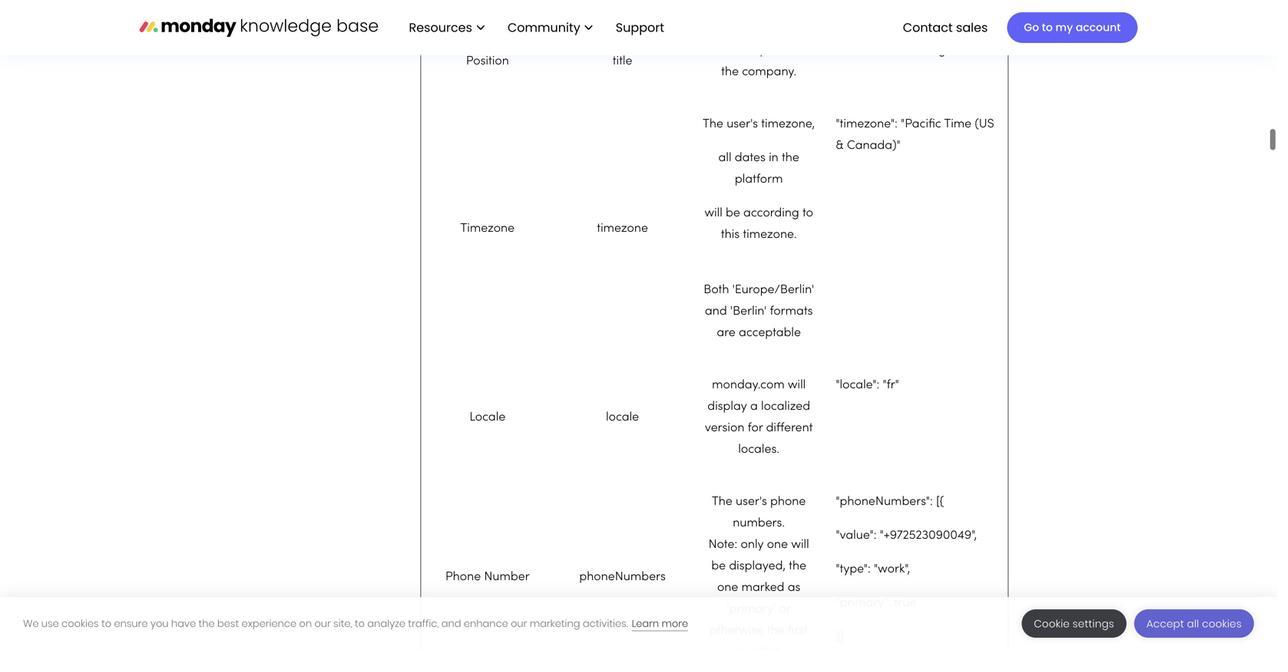 Task type: describe. For each thing, give the bounding box(es) containing it.
phone number
[[445, 572, 530, 583]]

to inside main element
[[1042, 20, 1053, 35]]

numbers.
[[733, 518, 785, 529]]

have
[[171, 617, 196, 631]]

"type": "work",
[[836, 564, 910, 576]]

'europe/berlin'
[[733, 284, 814, 296]]

this
[[721, 229, 740, 241]]

activities.
[[583, 617, 628, 631]]

go
[[1024, 20, 1039, 35]]

and inside "both 'europe/berlin' and 'berlin' formats are acceptable"
[[705, 306, 727, 317]]

user's for position
[[726, 45, 757, 56]]

"phonenumbers": [{
[[836, 496, 944, 508]]

:
[[735, 539, 738, 551]]

dialog containing cookie settings
[[0, 598, 1277, 651]]

displayed,
[[729, 561, 786, 573]]

main element
[[394, 0, 1138, 55]]

all inside button
[[1187, 617, 1199, 631]]

more
[[662, 617, 688, 631]]

best
[[217, 617, 239, 631]]

in inside the all dates in the platform
[[769, 152, 779, 164]]

traffic,
[[408, 617, 439, 631]]

sales
[[956, 19, 988, 36]]

}]
[[836, 632, 844, 643]]

ensure
[[114, 617, 148, 631]]

both
[[704, 284, 729, 296]]

the up as
[[789, 561, 807, 573]]

resources
[[409, 19, 472, 36]]

cookie
[[1034, 617, 1070, 631]]

the inside the user's position in the company.
[[721, 66, 739, 78]]

both 'europe/berlin' and 'berlin' formats are acceptable
[[704, 284, 814, 339]]

list containing resources
[[394, 0, 677, 55]]

cookies for all
[[1202, 617, 1242, 631]]

phone
[[445, 572, 481, 583]]

position
[[760, 45, 803, 56]]

accept all cookies
[[1147, 617, 1242, 631]]

number.
[[736, 647, 782, 651]]

analyze
[[367, 617, 406, 631]]

2 our from the left
[[511, 617, 527, 631]]

are
[[717, 327, 736, 339]]

learn
[[632, 617, 659, 631]]

1 horizontal spatial one
[[767, 539, 788, 551]]

acceptable
[[739, 327, 801, 339]]

the left the "first"
[[767, 626, 785, 637]]

support
[[616, 19, 664, 36]]

"+972523090049",
[[880, 530, 977, 542]]

site,
[[334, 617, 352, 631]]

community link
[[500, 14, 600, 41]]

go to my account link
[[1007, 12, 1138, 43]]

"fr"
[[883, 380, 899, 391]]

be inside : only one will be displayed, the one marked as 'primary' or otherwise the first number.
[[712, 561, 726, 573]]

learn more link
[[632, 617, 688, 632]]

experience
[[242, 617, 297, 631]]

my
[[1056, 20, 1073, 35]]

go to my account
[[1024, 20, 1121, 35]]

account
[[1076, 20, 1121, 35]]

formats
[[770, 306, 813, 317]]

"primary":
[[836, 598, 891, 609]]

"locale":
[[836, 380, 880, 391]]

you
[[150, 617, 169, 631]]

the inside "dialog"
[[199, 617, 215, 631]]

enhance
[[464, 617, 508, 631]]

it
[[912, 45, 921, 56]]

the for the user's phone numbers.
[[712, 496, 733, 508]]

time
[[944, 119, 972, 130]]

'berlin'
[[730, 306, 767, 317]]

(us
[[975, 119, 994, 130]]

'primary'
[[727, 604, 776, 616]]

"timezone": "pacific time (us & canada)"
[[836, 119, 994, 152]]

title
[[613, 56, 633, 67]]

"title":
[[836, 45, 866, 56]]

timezone.
[[743, 229, 797, 241]]

true
[[894, 598, 917, 609]]

to right site,
[[355, 617, 365, 631]]

accept all cookies button
[[1134, 610, 1254, 638]]

0 horizontal spatial and
[[442, 617, 461, 631]]

settings
[[1073, 617, 1115, 631]]

all inside the all dates in the platform
[[719, 152, 732, 164]]

be inside 'will be according to this timezone.'
[[726, 208, 740, 219]]

"phonenumbers":
[[836, 496, 933, 508]]

[{
[[936, 496, 944, 508]]

will be according to this timezone.
[[705, 208, 813, 241]]

locale
[[606, 412, 639, 423]]

"primary": true
[[836, 598, 917, 609]]

according
[[744, 208, 799, 219]]

"title": "senior it engineer"
[[836, 45, 978, 56]]



Task type: locate. For each thing, give the bounding box(es) containing it.
1 vertical spatial one
[[717, 582, 738, 594]]

the inside the user's phone numbers.
[[712, 496, 733, 508]]

"work",
[[874, 564, 910, 576]]

cookies inside button
[[1202, 617, 1242, 631]]

locale
[[470, 412, 506, 423]]

2 vertical spatial the
[[712, 496, 733, 508]]

will inside 'will be according to this timezone.'
[[705, 208, 723, 219]]

first
[[788, 626, 808, 637]]

1 vertical spatial be
[[712, 561, 726, 573]]

list
[[394, 0, 677, 55]]

user's inside the user's position in the company.
[[726, 45, 757, 56]]

number
[[484, 572, 530, 583]]

user's up company.
[[726, 45, 757, 56]]

1 vertical spatial will
[[791, 539, 809, 551]]

will inside : only one will be displayed, the one marked as 'primary' or otherwise the first number.
[[791, 539, 809, 551]]

or
[[779, 604, 791, 616]]

1 horizontal spatial our
[[511, 617, 527, 631]]

1 vertical spatial all
[[1187, 617, 1199, 631]]

in
[[807, 45, 816, 56], [769, 152, 779, 164]]

all
[[719, 152, 732, 164], [1187, 617, 1199, 631]]

to right according
[[803, 208, 813, 219]]

"type":
[[836, 564, 871, 576]]

phonenumbers
[[579, 572, 666, 583]]

0 horizontal spatial in
[[769, 152, 779, 164]]

1 cookies from the left
[[62, 617, 99, 631]]

our
[[315, 617, 331, 631], [511, 617, 527, 631]]

1 vertical spatial user's
[[727, 119, 758, 130]]

0 vertical spatial and
[[705, 306, 727, 317]]

will up as
[[791, 539, 809, 551]]

to
[[1042, 20, 1053, 35], [803, 208, 813, 219], [101, 617, 111, 631], [355, 617, 365, 631]]

cookies right accept
[[1202, 617, 1242, 631]]

in right the dates at the right of the page
[[769, 152, 779, 164]]

2 cookies from the left
[[1202, 617, 1242, 631]]

one right only
[[767, 539, 788, 551]]

be down note
[[712, 561, 726, 573]]

1 horizontal spatial cookies
[[1202, 617, 1242, 631]]

1 vertical spatial the
[[703, 119, 724, 130]]

the inside the user's position in the company.
[[702, 45, 722, 56]]

only
[[741, 539, 764, 551]]

all left the dates at the right of the page
[[719, 152, 732, 164]]

on
[[299, 617, 312, 631]]

the left company.
[[721, 66, 739, 78]]

company.
[[742, 66, 797, 78]]

and right traffic,
[[442, 617, 461, 631]]

platform
[[735, 174, 783, 185]]

0 vertical spatial the
[[702, 45, 722, 56]]

accept
[[1147, 617, 1185, 631]]

1 vertical spatial and
[[442, 617, 461, 631]]

user's inside the user's phone numbers.
[[736, 496, 767, 508]]

user's for phone
[[736, 496, 767, 508]]

: only one will be displayed, the one marked as 'primary' or otherwise the first number.
[[710, 539, 809, 651]]

&
[[836, 140, 844, 152]]

marked
[[742, 582, 785, 594]]

user's
[[726, 45, 757, 56], [727, 119, 758, 130], [736, 496, 767, 508]]

the up the all dates in the platform
[[703, 119, 724, 130]]

use
[[41, 617, 59, 631]]

position
[[466, 56, 509, 67]]

to left the ensure
[[101, 617, 111, 631]]

we
[[23, 617, 39, 631]]

user's up numbers.
[[736, 496, 767, 508]]

1 our from the left
[[315, 617, 331, 631]]

dates
[[735, 152, 766, 164]]

1 horizontal spatial will
[[791, 539, 809, 551]]

1 horizontal spatial and
[[705, 306, 727, 317]]

1 horizontal spatial in
[[807, 45, 816, 56]]

0 vertical spatial in
[[807, 45, 816, 56]]

resources link
[[401, 14, 492, 41]]

timezone,
[[761, 119, 815, 130]]

we use cookies to ensure you have the best experience on our site, to analyze traffic, and enhance our marketing activities. learn more
[[23, 617, 688, 631]]

the user's position in the company.
[[702, 45, 816, 78]]

0 horizontal spatial all
[[719, 152, 732, 164]]

the for the user's position in the company.
[[702, 45, 722, 56]]

the down timezone,
[[782, 152, 800, 164]]

1 horizontal spatial all
[[1187, 617, 1199, 631]]

0 horizontal spatial cookies
[[62, 617, 99, 631]]

marketing
[[530, 617, 580, 631]]

in inside the user's position in the company.
[[807, 45, 816, 56]]

dialog
[[0, 598, 1277, 651]]

0 vertical spatial user's
[[726, 45, 757, 56]]

will
[[705, 208, 723, 219], [791, 539, 809, 551]]

0 horizontal spatial will
[[705, 208, 723, 219]]

"value":
[[836, 530, 877, 542]]

be up this
[[726, 208, 740, 219]]

cookie settings
[[1034, 617, 1115, 631]]

canada)"
[[847, 140, 901, 152]]

user's up the dates at the right of the page
[[727, 119, 758, 130]]

0 vertical spatial one
[[767, 539, 788, 551]]

"timezone":
[[836, 119, 898, 130]]

the
[[702, 45, 722, 56], [703, 119, 724, 130], [712, 496, 733, 508]]

the for the user's timezone,
[[703, 119, 724, 130]]

otherwise
[[710, 626, 764, 637]]

the user's phone numbers.
[[712, 496, 806, 529]]

1 vertical spatial in
[[769, 152, 779, 164]]

0 horizontal spatial one
[[717, 582, 738, 594]]

contact sales
[[903, 19, 988, 36]]

engineer"
[[925, 45, 978, 56]]

and
[[705, 306, 727, 317], [442, 617, 461, 631]]

2 vertical spatial user's
[[736, 496, 767, 508]]

"value": "+972523090049",
[[836, 530, 977, 542]]

contact sales link
[[895, 14, 996, 41]]

cookies
[[62, 617, 99, 631], [1202, 617, 1242, 631]]

timezone
[[461, 223, 515, 235]]

will up this
[[705, 208, 723, 219]]

in right position
[[807, 45, 816, 56]]

phone
[[770, 496, 806, 508]]

0 horizontal spatial our
[[315, 617, 331, 631]]

0 vertical spatial will
[[705, 208, 723, 219]]

monday.com logo image
[[139, 11, 378, 43]]

"pacific
[[901, 119, 942, 130]]

0 vertical spatial be
[[726, 208, 740, 219]]

the left position
[[702, 45, 722, 56]]

the inside the all dates in the platform
[[782, 152, 800, 164]]

"locale": "fr"
[[836, 380, 899, 391]]

to inside 'will be according to this timezone.'
[[803, 208, 813, 219]]

to right go
[[1042, 20, 1053, 35]]

the left the best
[[199, 617, 215, 631]]

timezone
[[597, 223, 648, 235]]

one up 'primary'
[[717, 582, 738, 594]]

one
[[767, 539, 788, 551], [717, 582, 738, 594]]

"senior
[[870, 45, 909, 56]]

all dates in the platform
[[719, 152, 800, 185]]

cookies for use
[[62, 617, 99, 631]]

the
[[721, 66, 739, 78], [782, 152, 800, 164], [789, 561, 807, 573], [199, 617, 215, 631], [767, 626, 785, 637]]

all right accept
[[1187, 617, 1199, 631]]

our right on
[[315, 617, 331, 631]]

note
[[709, 539, 735, 551]]

community
[[508, 19, 581, 36]]

contact
[[903, 19, 953, 36]]

0 vertical spatial all
[[719, 152, 732, 164]]

and down both
[[705, 306, 727, 317]]

as
[[788, 582, 801, 594]]

our right enhance
[[511, 617, 527, 631]]

the up note
[[712, 496, 733, 508]]

cookies right use
[[62, 617, 99, 631]]

user's for timezone,
[[727, 119, 758, 130]]



Task type: vqa. For each thing, say whether or not it's contained in the screenshot.
"Choose"
no



